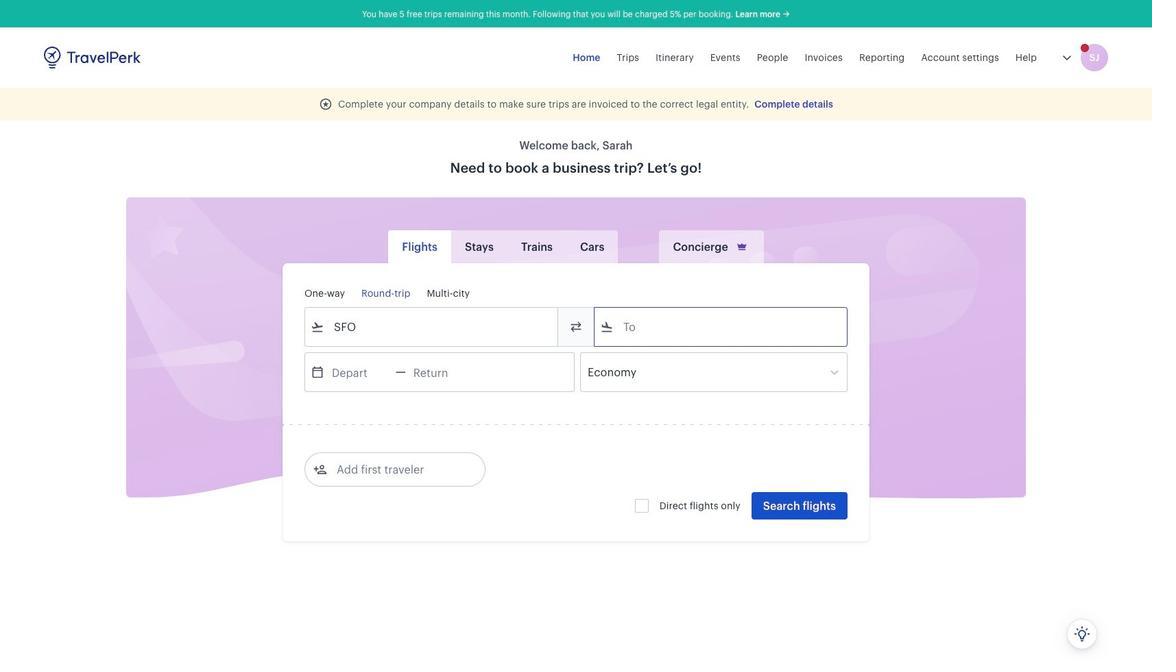 Task type: locate. For each thing, give the bounding box(es) containing it.
Depart text field
[[324, 353, 396, 392]]

To search field
[[614, 316, 829, 338]]

Return text field
[[406, 353, 477, 392]]



Task type: vqa. For each thing, say whether or not it's contained in the screenshot.
the middle Air France image
no



Task type: describe. For each thing, give the bounding box(es) containing it.
From search field
[[324, 316, 540, 338]]

Add first traveler search field
[[327, 459, 470, 481]]



